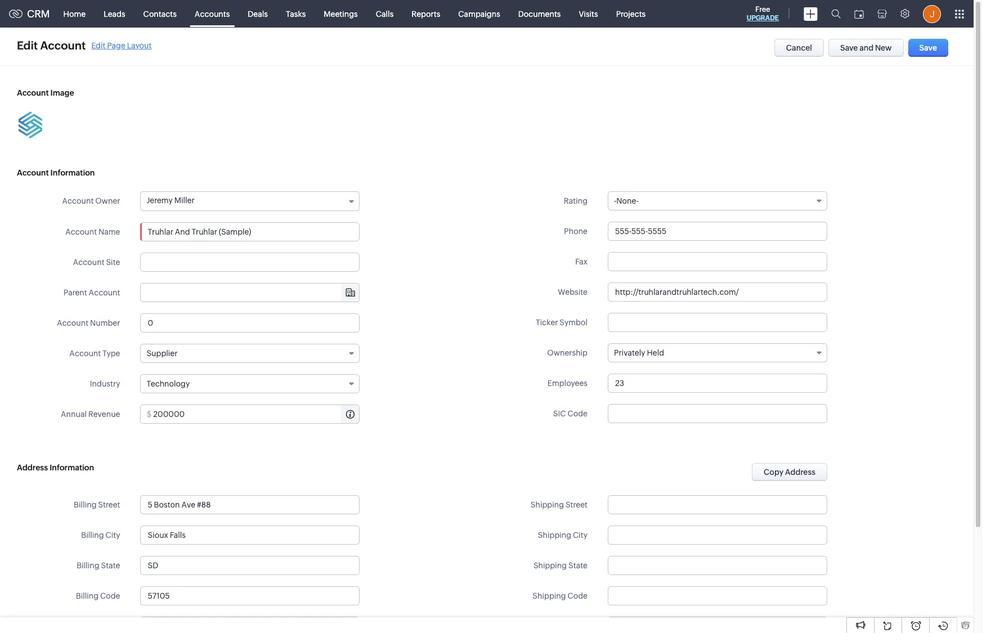 Task type: locate. For each thing, give the bounding box(es) containing it.
0 horizontal spatial address
[[17, 463, 48, 472]]

account left owner
[[62, 196, 94, 205]]

revenue
[[88, 410, 120, 419]]

2 street from the left
[[566, 500, 588, 509]]

information for address
[[50, 463, 94, 472]]

supplier
[[147, 349, 178, 358]]

tasks
[[286, 9, 306, 18]]

shipping for shipping street
[[531, 500, 564, 509]]

tasks link
[[277, 0, 315, 27]]

information inside the address information copy address
[[50, 463, 94, 472]]

shipping
[[531, 500, 564, 509], [538, 531, 571, 540], [534, 561, 567, 570], [533, 592, 566, 601]]

page
[[107, 41, 125, 50]]

accounts
[[195, 9, 230, 18]]

shipping up 'shipping code'
[[534, 561, 567, 570]]

shipping for shipping city
[[538, 531, 571, 540]]

shipping city
[[538, 531, 588, 540]]

0 vertical spatial information
[[50, 168, 95, 177]]

street up "billing city"
[[98, 500, 120, 509]]

account left name
[[65, 227, 97, 236]]

1 horizontal spatial address
[[785, 468, 816, 477]]

$
[[147, 410, 152, 419]]

0 horizontal spatial state
[[101, 561, 120, 570]]

cancel
[[786, 43, 812, 52]]

account for account name
[[65, 227, 97, 236]]

image
[[50, 88, 74, 97]]

information for account
[[50, 168, 95, 177]]

city for shipping city
[[573, 531, 588, 540]]

account left "site"
[[73, 258, 104, 267]]

account type
[[69, 349, 120, 358]]

save down profile element
[[920, 43, 937, 52]]

billing up "billing city"
[[74, 500, 97, 509]]

1 city from the left
[[105, 531, 120, 540]]

information
[[50, 168, 95, 177], [50, 463, 94, 472]]

visits link
[[570, 0, 607, 27]]

phone
[[564, 227, 588, 236]]

2 city from the left
[[573, 531, 588, 540]]

parent
[[64, 288, 87, 297]]

1 horizontal spatial city
[[573, 531, 588, 540]]

1 horizontal spatial street
[[566, 500, 588, 509]]

shipping up the "shipping city"
[[531, 500, 564, 509]]

billing down billing state
[[76, 592, 99, 601]]

0 horizontal spatial street
[[98, 500, 120, 509]]

shipping down shipping state
[[533, 592, 566, 601]]

account site
[[73, 258, 120, 267]]

edit
[[17, 39, 38, 52], [91, 41, 105, 50]]

edit left page at left top
[[91, 41, 105, 50]]

leads link
[[95, 0, 134, 27]]

edit down crm link
[[17, 39, 38, 52]]

state down "billing city"
[[101, 561, 120, 570]]

billing
[[74, 500, 97, 509], [81, 531, 104, 540], [77, 561, 99, 570], [76, 592, 99, 601]]

1 horizontal spatial state
[[569, 561, 588, 570]]

code down shipping state
[[568, 592, 588, 601]]

save left and
[[840, 43, 858, 52]]

city up billing state
[[105, 531, 120, 540]]

Privately Held field
[[608, 343, 827, 362]]

1 state from the left
[[101, 561, 120, 570]]

miller
[[174, 196, 195, 205]]

1 horizontal spatial save
[[920, 43, 937, 52]]

1 vertical spatial information
[[50, 463, 94, 472]]

code right "sic"
[[568, 409, 588, 418]]

rating
[[564, 196, 588, 205]]

street up the "shipping city"
[[566, 500, 588, 509]]

1 horizontal spatial edit
[[91, 41, 105, 50]]

meetings link
[[315, 0, 367, 27]]

reports
[[412, 9, 440, 18]]

website
[[558, 288, 588, 297]]

account left "type" at bottom
[[69, 349, 101, 358]]

information up account owner
[[50, 168, 95, 177]]

create menu element
[[797, 0, 825, 27]]

symbol
[[560, 318, 588, 327]]

account for account type
[[69, 349, 101, 358]]

account left image
[[17, 88, 49, 97]]

ownership
[[547, 348, 588, 357]]

address
[[17, 463, 48, 472], [785, 468, 816, 477]]

account down parent
[[57, 319, 88, 328]]

billing code
[[76, 592, 120, 601]]

address information copy address
[[17, 463, 816, 477]]

account down image
[[17, 168, 49, 177]]

account information
[[17, 168, 95, 177]]

None text field
[[608, 252, 827, 271], [140, 253, 360, 272], [608, 283, 827, 302], [608, 313, 827, 332], [608, 374, 827, 393], [608, 404, 827, 423], [608, 495, 827, 514], [140, 526, 360, 545], [608, 526, 827, 545], [608, 252, 827, 271], [140, 253, 360, 272], [608, 283, 827, 302], [608, 313, 827, 332], [608, 374, 827, 393], [608, 404, 827, 423], [608, 495, 827, 514], [140, 526, 360, 545], [608, 526, 827, 545]]

account
[[40, 39, 86, 52], [17, 88, 49, 97], [17, 168, 49, 177], [62, 196, 94, 205], [65, 227, 97, 236], [73, 258, 104, 267], [89, 288, 120, 297], [57, 319, 88, 328], [69, 349, 101, 358]]

profile image
[[923, 5, 941, 23]]

state down the "shipping city"
[[569, 561, 588, 570]]

create menu image
[[804, 7, 818, 21]]

billing down billing street
[[81, 531, 104, 540]]

state
[[101, 561, 120, 570], [569, 561, 588, 570]]

number
[[90, 319, 120, 328]]

fax
[[575, 257, 588, 266]]

annual revenue
[[61, 410, 120, 419]]

0 horizontal spatial city
[[105, 531, 120, 540]]

save button
[[908, 39, 948, 57]]

0 horizontal spatial save
[[840, 43, 858, 52]]

account right parent
[[89, 288, 120, 297]]

code
[[568, 409, 588, 418], [100, 592, 120, 601], [568, 592, 588, 601]]

2 save from the left
[[920, 43, 937, 52]]

account for account number
[[57, 319, 88, 328]]

2 state from the left
[[569, 561, 588, 570]]

city
[[105, 531, 120, 540], [573, 531, 588, 540]]

copy address button
[[752, 463, 827, 481]]

information up billing street
[[50, 463, 94, 472]]

code down billing state
[[100, 592, 120, 601]]

deals
[[248, 9, 268, 18]]

state for billing state
[[101, 561, 120, 570]]

image image
[[17, 111, 44, 138]]

code for shipping code
[[568, 592, 588, 601]]

shipping down shipping street
[[538, 531, 571, 540]]

None text field
[[608, 222, 827, 241], [140, 222, 360, 241], [141, 284, 359, 302], [140, 314, 360, 333], [153, 405, 359, 423], [140, 495, 360, 514], [140, 556, 360, 575], [608, 556, 827, 575], [140, 587, 360, 606], [608, 587, 827, 606], [608, 222, 827, 241], [140, 222, 360, 241], [141, 284, 359, 302], [140, 314, 360, 333], [153, 405, 359, 423], [140, 495, 360, 514], [140, 556, 360, 575], [608, 556, 827, 575], [140, 587, 360, 606], [608, 587, 827, 606]]

shipping state
[[534, 561, 588, 570]]

campaigns link
[[449, 0, 509, 27]]

account for account site
[[73, 258, 104, 267]]

0 horizontal spatial edit
[[17, 39, 38, 52]]

account down home
[[40, 39, 86, 52]]

None field
[[141, 284, 359, 302]]

1 street from the left
[[98, 500, 120, 509]]

account name
[[65, 227, 120, 236]]

home
[[63, 9, 86, 18]]

1 save from the left
[[840, 43, 858, 52]]

jeremy miller
[[147, 196, 195, 205]]

jeremy
[[147, 196, 173, 205]]

street for shipping street
[[566, 500, 588, 509]]

shipping for shipping state
[[534, 561, 567, 570]]

city up shipping state
[[573, 531, 588, 540]]

save
[[840, 43, 858, 52], [920, 43, 937, 52]]

billing up billing code
[[77, 561, 99, 570]]

name
[[98, 227, 120, 236]]

crm
[[27, 8, 50, 20]]



Task type: describe. For each thing, give the bounding box(es) containing it.
profile element
[[916, 0, 948, 27]]

save for save and new
[[840, 43, 858, 52]]

owner
[[95, 196, 120, 205]]

edit page layout link
[[91, 41, 152, 50]]

account owner
[[62, 196, 120, 205]]

held
[[647, 348, 664, 357]]

meetings
[[324, 9, 358, 18]]

contacts link
[[134, 0, 186, 27]]

employees
[[548, 379, 588, 388]]

-none-
[[614, 196, 639, 205]]

calendar image
[[854, 9, 864, 18]]

deals link
[[239, 0, 277, 27]]

billing for billing street
[[74, 500, 97, 509]]

cancel button
[[774, 39, 824, 57]]

contacts
[[143, 9, 177, 18]]

and
[[860, 43, 874, 52]]

save and new
[[840, 43, 892, 52]]

city for billing city
[[105, 531, 120, 540]]

accounts link
[[186, 0, 239, 27]]

street for billing street
[[98, 500, 120, 509]]

industry
[[90, 379, 120, 388]]

billing city
[[81, 531, 120, 540]]

visits
[[579, 9, 598, 18]]

edit account edit page layout
[[17, 39, 152, 52]]

reports link
[[403, 0, 449, 27]]

-None- field
[[608, 191, 827, 211]]

edit inside edit account edit page layout
[[91, 41, 105, 50]]

search image
[[831, 9, 841, 19]]

free upgrade
[[747, 5, 779, 22]]

account for account information
[[17, 168, 49, 177]]

billing for billing code
[[76, 592, 99, 601]]

technology
[[147, 379, 190, 388]]

projects link
[[607, 0, 655, 27]]

layout
[[127, 41, 152, 50]]

ticker symbol
[[536, 318, 588, 327]]

ticker
[[536, 318, 558, 327]]

copy
[[764, 468, 784, 477]]

code for billing code
[[100, 592, 120, 601]]

documents
[[518, 9, 561, 18]]

billing state
[[77, 561, 120, 570]]

state for shipping state
[[569, 561, 588, 570]]

search element
[[825, 0, 848, 28]]

projects
[[616, 9, 646, 18]]

none-
[[617, 196, 639, 205]]

billing street
[[74, 500, 120, 509]]

sic
[[553, 409, 566, 418]]

account for account owner
[[62, 196, 94, 205]]

account for account image
[[17, 88, 49, 97]]

sic code
[[553, 409, 588, 418]]

shipping for shipping code
[[533, 592, 566, 601]]

annual
[[61, 410, 87, 419]]

shipping code
[[533, 592, 588, 601]]

new
[[875, 43, 892, 52]]

Supplier field
[[140, 344, 360, 363]]

home link
[[54, 0, 95, 27]]

account image
[[17, 88, 74, 97]]

privately held
[[614, 348, 664, 357]]

billing for billing city
[[81, 531, 104, 540]]

privately
[[614, 348, 645, 357]]

shipping street
[[531, 500, 588, 509]]

calls link
[[367, 0, 403, 27]]

save and new button
[[829, 39, 904, 57]]

billing for billing state
[[77, 561, 99, 570]]

save for save
[[920, 43, 937, 52]]

documents link
[[509, 0, 570, 27]]

Technology field
[[140, 374, 360, 393]]

leads
[[104, 9, 125, 18]]

crm link
[[9, 8, 50, 20]]

account number
[[57, 319, 120, 328]]

campaigns
[[458, 9, 500, 18]]

code for sic code
[[568, 409, 588, 418]]

-
[[614, 196, 617, 205]]

upgrade
[[747, 14, 779, 22]]

parent account
[[64, 288, 120, 297]]

calls
[[376, 9, 394, 18]]

type
[[102, 349, 120, 358]]

site
[[106, 258, 120, 267]]

free
[[756, 5, 770, 14]]



Task type: vqa. For each thing, say whether or not it's contained in the screenshot.
Leads link
yes



